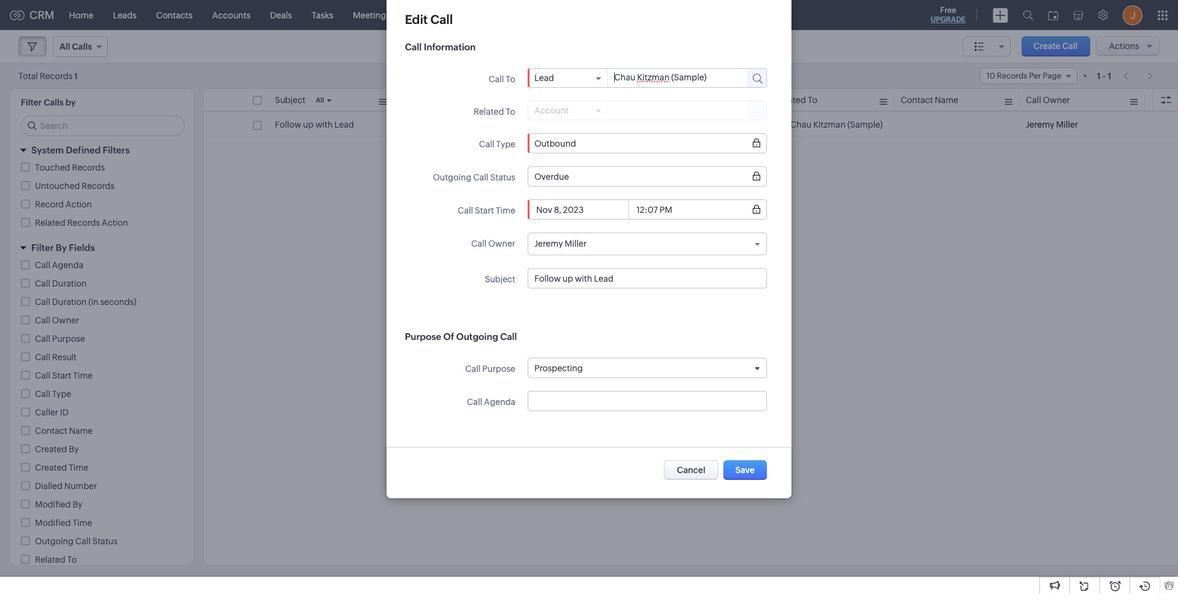 Task type: vqa. For each thing, say whether or not it's contained in the screenshot.
By related to Modified
yes



Task type: locate. For each thing, give the bounding box(es) containing it.
created up dialled
[[35, 463, 67, 473]]

1 horizontal spatial outgoing call status
[[433, 172, 516, 182]]

2 horizontal spatial owner
[[1043, 95, 1070, 105]]

jeremy miller
[[1026, 120, 1079, 130], [535, 239, 587, 249]]

1 vertical spatial call owner
[[471, 239, 516, 249]]

records
[[40, 71, 73, 81], [72, 163, 105, 172], [82, 181, 115, 191], [67, 218, 100, 228]]

by for filter
[[56, 242, 67, 253]]

records for touched
[[72, 163, 105, 172]]

None text field
[[608, 69, 736, 86], [535, 273, 760, 283], [608, 69, 736, 86], [535, 273, 760, 283]]

1 vertical spatial miller
[[565, 239, 587, 249]]

prospecting
[[535, 363, 583, 373]]

1 vertical spatial call start time
[[458, 206, 516, 215]]

created up created time
[[35, 444, 67, 454]]

dialled
[[35, 481, 63, 491]]

call type up the caller id at the bottom
[[35, 389, 71, 399]]

follow up with lead
[[275, 120, 354, 130]]

edit
[[405, 12, 428, 26]]

follow up with lead link
[[275, 118, 354, 131]]

overdue
[[535, 172, 569, 181]]

type up id at the left bottom of page
[[52, 389, 71, 399]]

None button
[[664, 460, 718, 480], [723, 460, 767, 480], [664, 460, 718, 480], [723, 460, 767, 480]]

0 horizontal spatial calls
[[44, 98, 64, 107]]

0 horizontal spatial jeremy
[[535, 239, 563, 249]]

2 vertical spatial start
[[52, 371, 71, 381]]

leads link
[[103, 0, 146, 30]]

0 vertical spatial status
[[490, 172, 516, 182]]

1 vertical spatial contact
[[35, 426, 67, 436]]

1 horizontal spatial calls
[[410, 10, 429, 20]]

0 vertical spatial modified
[[35, 500, 71, 509]]

1 vertical spatial by
[[69, 444, 79, 454]]

call purpose down purpose of outgoing call at the bottom left
[[465, 364, 516, 374]]

by down 'number'
[[73, 500, 83, 509]]

0 vertical spatial call owner
[[1026, 95, 1070, 105]]

0 vertical spatial outgoing
[[433, 172, 472, 182]]

contact name
[[901, 95, 959, 105], [35, 426, 93, 436]]

records for related
[[67, 218, 100, 228]]

related
[[776, 95, 806, 105], [474, 107, 504, 117], [35, 218, 65, 228], [35, 555, 65, 565]]

purpose
[[405, 331, 441, 342], [52, 334, 85, 344], [482, 364, 516, 374]]

call start time
[[525, 95, 583, 105], [458, 206, 516, 215], [35, 371, 93, 381]]

records up filter calls by
[[40, 71, 73, 81]]

1 horizontal spatial action
[[102, 218, 128, 228]]

duration up call duration (in seconds)
[[52, 279, 87, 288]]

2 modified from the top
[[35, 518, 71, 528]]

outgoing call status
[[433, 172, 516, 182], [35, 536, 118, 546]]

tasks
[[312, 10, 333, 20]]

1 vertical spatial calls
[[44, 98, 64, 107]]

status down 'number'
[[92, 536, 118, 546]]

lead up account
[[535, 73, 554, 83]]

0 horizontal spatial lead
[[335, 120, 354, 130]]

purpose down purpose of outgoing call at the bottom left
[[482, 364, 516, 374]]

0 horizontal spatial type
[[52, 389, 71, 399]]

1 horizontal spatial contact
[[901, 95, 933, 105]]

action up filter by fields dropdown button
[[102, 218, 128, 228]]

call type left outbound
[[479, 139, 516, 149]]

created time
[[35, 463, 88, 473]]

1 vertical spatial jeremy
[[535, 239, 563, 249]]

0 vertical spatial start
[[542, 95, 562, 105]]

search element
[[1016, 0, 1041, 30]]

call owner
[[1026, 95, 1070, 105], [471, 239, 516, 249], [35, 315, 79, 325]]

1 horizontal spatial start
[[475, 206, 494, 215]]

2 created from the top
[[35, 463, 67, 473]]

to left lead field
[[506, 74, 516, 84]]

0 horizontal spatial call duration
[[35, 279, 87, 288]]

logo image
[[10, 10, 25, 20]]

1 horizontal spatial owner
[[488, 239, 516, 249]]

duration left "(in"
[[52, 297, 87, 307]]

0 horizontal spatial name
[[69, 426, 93, 436]]

2 vertical spatial by
[[73, 500, 83, 509]]

account
[[535, 106, 569, 115]]

kitzman
[[814, 120, 846, 130]]

contact
[[901, 95, 933, 105], [35, 426, 67, 436]]

by
[[56, 242, 67, 253], [69, 444, 79, 454], [73, 500, 83, 509]]

record action
[[35, 199, 92, 209]]

filter left fields
[[31, 242, 54, 253]]

0 vertical spatial created
[[35, 444, 67, 454]]

0 horizontal spatial start
[[52, 371, 71, 381]]

0 horizontal spatial agenda
[[52, 260, 83, 270]]

mmm d, yyyy text field
[[535, 205, 629, 215]]

1 horizontal spatial status
[[490, 172, 516, 182]]

purpose up result
[[52, 334, 85, 344]]

1 vertical spatial outgoing
[[456, 331, 498, 342]]

1 horizontal spatial miller
[[1056, 120, 1079, 130]]

by up created time
[[69, 444, 79, 454]]

calls left by
[[44, 98, 64, 107]]

1 vertical spatial agenda
[[484, 397, 516, 407]]

filter by fields
[[31, 242, 95, 253]]

0 vertical spatial name
[[935, 95, 959, 105]]

1 right '-'
[[1108, 71, 1112, 81]]

action up related records action at top
[[66, 199, 92, 209]]

modified
[[35, 500, 71, 509], [35, 518, 71, 528]]

1 vertical spatial lead
[[335, 120, 354, 130]]

call purpose up result
[[35, 334, 85, 344]]

Prospecting field
[[535, 363, 760, 373]]

1 horizontal spatial related to
[[474, 107, 516, 117]]

records down defined
[[72, 163, 105, 172]]

0 horizontal spatial related to
[[35, 555, 77, 565]]

chau kitzman (sample)
[[791, 120, 883, 130]]

1 modified from the top
[[35, 500, 71, 509]]

0 vertical spatial related to
[[776, 95, 818, 105]]

1 vertical spatial outgoing call status
[[35, 536, 118, 546]]

related down call to
[[474, 107, 504, 117]]

chau
[[791, 120, 812, 130]]

with
[[315, 120, 333, 130]]

1 vertical spatial call type
[[35, 389, 71, 399]]

1 for 1 - 1
[[1108, 71, 1112, 81]]

1 vertical spatial duration
[[52, 279, 87, 288]]

2 horizontal spatial 1
[[1108, 71, 1112, 81]]

1 horizontal spatial jeremy
[[1026, 120, 1055, 130]]

1 for total records 1
[[74, 72, 78, 81]]

calls up call information
[[410, 10, 429, 20]]

Lead field
[[535, 73, 601, 83]]

call duration
[[651, 95, 702, 105], [35, 279, 87, 288]]

(in
[[88, 297, 98, 307]]

0 vertical spatial by
[[56, 242, 67, 253]]

defined
[[66, 145, 101, 155]]

time
[[563, 95, 583, 105], [496, 206, 516, 215], [73, 371, 93, 381], [69, 463, 88, 473], [73, 518, 92, 528]]

0 vertical spatial filter
[[21, 98, 42, 107]]

modified for modified by
[[35, 500, 71, 509]]

by inside dropdown button
[[56, 242, 67, 253]]

1 horizontal spatial call type
[[479, 139, 516, 149]]

calls
[[410, 10, 429, 20], [44, 98, 64, 107]]

touched
[[35, 163, 70, 172]]

filters
[[103, 145, 130, 155]]

create call button
[[1022, 36, 1090, 56]]

0 vertical spatial jeremy miller
[[1026, 120, 1079, 130]]

0 horizontal spatial subject
[[275, 95, 306, 105]]

jeremy
[[1026, 120, 1055, 130], [535, 239, 563, 249]]

1 vertical spatial jeremy miller
[[535, 239, 587, 249]]

profile element
[[1116, 0, 1150, 30]]

outbound
[[535, 138, 576, 148]]

type left outbound
[[496, 139, 516, 149]]

caller
[[35, 408, 58, 417]]

1 created from the top
[[35, 444, 67, 454]]

1 left '-'
[[1097, 71, 1101, 81]]

1 horizontal spatial call duration
[[651, 95, 702, 105]]

related to
[[776, 95, 818, 105], [474, 107, 516, 117], [35, 555, 77, 565]]

by left fields
[[56, 242, 67, 253]]

0 horizontal spatial 1
[[74, 72, 78, 81]]

modified down dialled
[[35, 500, 71, 509]]

deals
[[270, 10, 292, 20]]

1 vertical spatial filter
[[31, 242, 54, 253]]

1 horizontal spatial call purpose
[[465, 364, 516, 374]]

0 horizontal spatial call agenda
[[35, 260, 83, 270]]

related to up chau
[[776, 95, 818, 105]]

1 horizontal spatial call agenda
[[467, 397, 516, 407]]

0 vertical spatial calls
[[410, 10, 429, 20]]

lead right with
[[335, 120, 354, 130]]

action
[[66, 199, 92, 209], [102, 218, 128, 228]]

0 horizontal spatial contact name
[[35, 426, 93, 436]]

subject
[[275, 95, 306, 105], [485, 274, 516, 284]]

filter by fields button
[[10, 237, 194, 258]]

0 horizontal spatial action
[[66, 199, 92, 209]]

0 vertical spatial call agenda
[[35, 260, 83, 270]]

0 vertical spatial call duration
[[651, 95, 702, 105]]

0 horizontal spatial outgoing call status
[[35, 536, 118, 546]]

crm link
[[10, 9, 54, 21]]

purpose left of
[[405, 331, 441, 342]]

1 horizontal spatial subject
[[485, 274, 516, 284]]

2 horizontal spatial related to
[[776, 95, 818, 105]]

filter inside dropdown button
[[31, 242, 54, 253]]

calendar image
[[1048, 10, 1059, 20]]

0 horizontal spatial status
[[92, 536, 118, 546]]

(sample)
[[848, 120, 883, 130]]

1 vertical spatial call duration
[[35, 279, 87, 288]]

call duration up call duration (in seconds)
[[35, 279, 87, 288]]

duration
[[668, 95, 702, 105], [52, 279, 87, 288], [52, 297, 87, 307]]

follow
[[275, 120, 301, 130]]

2 horizontal spatial call start time
[[525, 95, 583, 105]]

related to down "modified time"
[[35, 555, 77, 565]]

0 horizontal spatial call start time
[[35, 371, 93, 381]]

0 horizontal spatial call purpose
[[35, 334, 85, 344]]

2 vertical spatial related to
[[35, 555, 77, 565]]

start
[[542, 95, 562, 105], [475, 206, 494, 215], [52, 371, 71, 381]]

create menu image
[[993, 8, 1008, 22]]

0 horizontal spatial miller
[[565, 239, 587, 249]]

1 vertical spatial call agenda
[[467, 397, 516, 407]]

related down "modified time"
[[35, 555, 65, 565]]

0 horizontal spatial contact
[[35, 426, 67, 436]]

free upgrade
[[931, 6, 966, 24]]

status
[[490, 172, 516, 182], [92, 536, 118, 546]]

upgrade
[[931, 15, 966, 24]]

call purpose
[[35, 334, 85, 344], [465, 364, 516, 374]]

2 vertical spatial duration
[[52, 297, 87, 307]]

1 up by
[[74, 72, 78, 81]]

Search text field
[[21, 116, 184, 136]]

0 vertical spatial call type
[[479, 139, 516, 149]]

created for created by
[[35, 444, 67, 454]]

type
[[496, 139, 516, 149], [52, 389, 71, 399]]

duration up outbound field
[[668, 95, 702, 105]]

records up fields
[[67, 218, 100, 228]]

up
[[303, 120, 314, 130]]

modified down modified by
[[35, 518, 71, 528]]

filter down total
[[21, 98, 42, 107]]

by
[[66, 98, 76, 107]]

total records 1
[[18, 71, 78, 81]]

status left overdue
[[490, 172, 516, 182]]

1 horizontal spatial lead
[[535, 73, 554, 83]]

crm
[[29, 9, 54, 21]]

contacts
[[156, 10, 193, 20]]

related to down call to
[[474, 107, 516, 117]]

1 horizontal spatial agenda
[[484, 397, 516, 407]]

call agenda for calls
[[35, 260, 83, 270]]

0 vertical spatial agenda
[[52, 260, 83, 270]]

to
[[506, 74, 516, 84], [808, 95, 818, 105], [506, 107, 516, 117], [67, 555, 77, 565]]

2 vertical spatial outgoing
[[35, 536, 74, 546]]

call duration up outbound field
[[651, 95, 702, 105]]

accounts
[[212, 10, 251, 20]]

1 inside total records 1
[[74, 72, 78, 81]]

owner
[[1043, 95, 1070, 105], [488, 239, 516, 249], [52, 315, 79, 325]]

1
[[1097, 71, 1101, 81], [1108, 71, 1112, 81], [74, 72, 78, 81]]

2 horizontal spatial start
[[542, 95, 562, 105]]

0 vertical spatial action
[[66, 199, 92, 209]]

1 horizontal spatial purpose
[[405, 331, 441, 342]]

hh:mm a text field
[[635, 205, 681, 215]]

result
[[52, 352, 77, 362]]

all
[[316, 96, 324, 104]]

None text field
[[608, 101, 740, 118]]

0 horizontal spatial call type
[[35, 389, 71, 399]]

call
[[431, 12, 453, 26], [1062, 41, 1078, 51], [405, 42, 422, 52], [489, 74, 504, 84], [525, 95, 541, 105], [651, 95, 666, 105], [1026, 95, 1041, 105], [479, 139, 495, 149], [473, 172, 489, 182], [458, 206, 473, 215], [471, 239, 487, 249], [35, 260, 50, 270], [35, 279, 50, 288], [35, 297, 50, 307], [35, 315, 50, 325], [500, 331, 517, 342], [35, 334, 50, 344], [35, 352, 50, 362], [465, 364, 481, 374], [35, 371, 50, 381], [35, 389, 50, 399], [467, 397, 482, 407], [75, 536, 91, 546]]

1 vertical spatial action
[[102, 218, 128, 228]]

records down the touched records
[[82, 181, 115, 191]]

name
[[935, 95, 959, 105], [69, 426, 93, 436]]

navigation
[[1118, 67, 1160, 85]]

outgoing
[[433, 172, 472, 182], [456, 331, 498, 342], [35, 536, 74, 546]]



Task type: describe. For each thing, give the bounding box(es) containing it.
purpose of outgoing call
[[405, 331, 517, 342]]

meetings
[[353, 10, 390, 20]]

records for total
[[40, 71, 73, 81]]

filter for filter by fields
[[31, 242, 54, 253]]

reports
[[449, 10, 480, 20]]

created for created time
[[35, 463, 67, 473]]

1 vertical spatial call purpose
[[465, 364, 516, 374]]

free
[[940, 6, 957, 15]]

0 horizontal spatial jeremy miller
[[535, 239, 587, 249]]

modified time
[[35, 518, 92, 528]]

Outbound field
[[535, 138, 760, 148]]

created by
[[35, 444, 79, 454]]

total
[[18, 71, 38, 81]]

1 vertical spatial type
[[52, 389, 71, 399]]

filter calls by
[[21, 98, 76, 107]]

0 vertical spatial duration
[[668, 95, 702, 105]]

2 vertical spatial call owner
[[35, 315, 79, 325]]

deals link
[[260, 0, 302, 30]]

1 horizontal spatial jeremy miller
[[1026, 120, 1079, 130]]

1 - 1
[[1097, 71, 1112, 81]]

system defined filters
[[31, 145, 130, 155]]

information
[[424, 42, 476, 52]]

seconds)
[[100, 297, 136, 307]]

1 vertical spatial related to
[[474, 107, 516, 117]]

dialled number
[[35, 481, 97, 491]]

reports link
[[439, 0, 490, 30]]

by for modified
[[73, 500, 83, 509]]

modified for modified time
[[35, 518, 71, 528]]

nov
[[525, 120, 541, 130]]

calls link
[[400, 0, 439, 30]]

meetings link
[[343, 0, 400, 30]]

to down "modified time"
[[67, 555, 77, 565]]

2 vertical spatial call start time
[[35, 371, 93, 381]]

create call
[[1034, 41, 1078, 51]]

edit call
[[405, 12, 453, 26]]

-
[[1103, 71, 1106, 81]]

untouched records
[[35, 181, 115, 191]]

chau kitzman (sample) link
[[776, 118, 883, 131]]

profile image
[[1123, 5, 1143, 25]]

tasks link
[[302, 0, 343, 30]]

call information
[[405, 42, 476, 52]]

call duration (in seconds)
[[35, 297, 136, 307]]

2 vertical spatial owner
[[52, 315, 79, 325]]

calls inside calls link
[[410, 10, 429, 20]]

0 vertical spatial subject
[[275, 95, 306, 105]]

1 vertical spatial owner
[[488, 239, 516, 249]]

12:07
[[575, 120, 596, 130]]

0 vertical spatial miller
[[1056, 120, 1079, 130]]

id
[[60, 408, 69, 417]]

1 vertical spatial subject
[[485, 274, 516, 284]]

records for untouched
[[82, 181, 115, 191]]

record
[[35, 199, 64, 209]]

modified by
[[35, 500, 83, 509]]

to up chau
[[808, 95, 818, 105]]

call inside button
[[1062, 41, 1078, 51]]

1 vertical spatial name
[[69, 426, 93, 436]]

pm
[[598, 120, 610, 130]]

agenda for information
[[484, 397, 516, 407]]

of
[[444, 331, 454, 342]]

fields
[[69, 242, 95, 253]]

leads
[[113, 10, 137, 20]]

8,
[[543, 120, 550, 130]]

0 horizontal spatial purpose
[[52, 334, 85, 344]]

1 vertical spatial contact name
[[35, 426, 93, 436]]

nov 8, 2023 12:07 pm
[[525, 120, 610, 130]]

1 vertical spatial status
[[92, 536, 118, 546]]

0 vertical spatial outgoing call status
[[433, 172, 516, 182]]

caller id
[[35, 408, 69, 417]]

home
[[69, 10, 93, 20]]

1 horizontal spatial call start time
[[458, 206, 516, 215]]

home link
[[59, 0, 103, 30]]

to down call to
[[506, 107, 516, 117]]

contacts link
[[146, 0, 202, 30]]

number
[[64, 481, 97, 491]]

Account field
[[535, 106, 601, 115]]

agenda for calls
[[52, 260, 83, 270]]

related down record
[[35, 218, 65, 228]]

0 vertical spatial owner
[[1043, 95, 1070, 105]]

0 vertical spatial call start time
[[525, 95, 583, 105]]

system
[[31, 145, 64, 155]]

0 vertical spatial contact name
[[901, 95, 959, 105]]

0 vertical spatial contact
[[901, 95, 933, 105]]

accounts link
[[202, 0, 260, 30]]

1 horizontal spatial 1
[[1097, 71, 1101, 81]]

call agenda for information
[[467, 397, 516, 407]]

filter for filter calls by
[[21, 98, 42, 107]]

by for created
[[69, 444, 79, 454]]

untouched
[[35, 181, 80, 191]]

0 vertical spatial jeremy
[[1026, 120, 1055, 130]]

2023
[[552, 120, 573, 130]]

1 horizontal spatial call owner
[[471, 239, 516, 249]]

lead inside follow up with lead link
[[335, 120, 354, 130]]

0 vertical spatial type
[[496, 139, 516, 149]]

related records action
[[35, 218, 128, 228]]

create
[[1034, 41, 1061, 51]]

call to
[[489, 74, 516, 84]]

call result
[[35, 352, 77, 362]]

Overdue field
[[535, 172, 760, 181]]

search image
[[1023, 10, 1034, 20]]

touched records
[[35, 163, 105, 172]]

0 vertical spatial call purpose
[[35, 334, 85, 344]]

related up chau
[[776, 95, 806, 105]]

actions
[[1109, 41, 1140, 51]]

2 horizontal spatial call owner
[[1026, 95, 1070, 105]]

system defined filters button
[[10, 139, 194, 161]]

1 vertical spatial start
[[475, 206, 494, 215]]

2 horizontal spatial purpose
[[482, 364, 516, 374]]

create menu element
[[986, 0, 1016, 30]]



